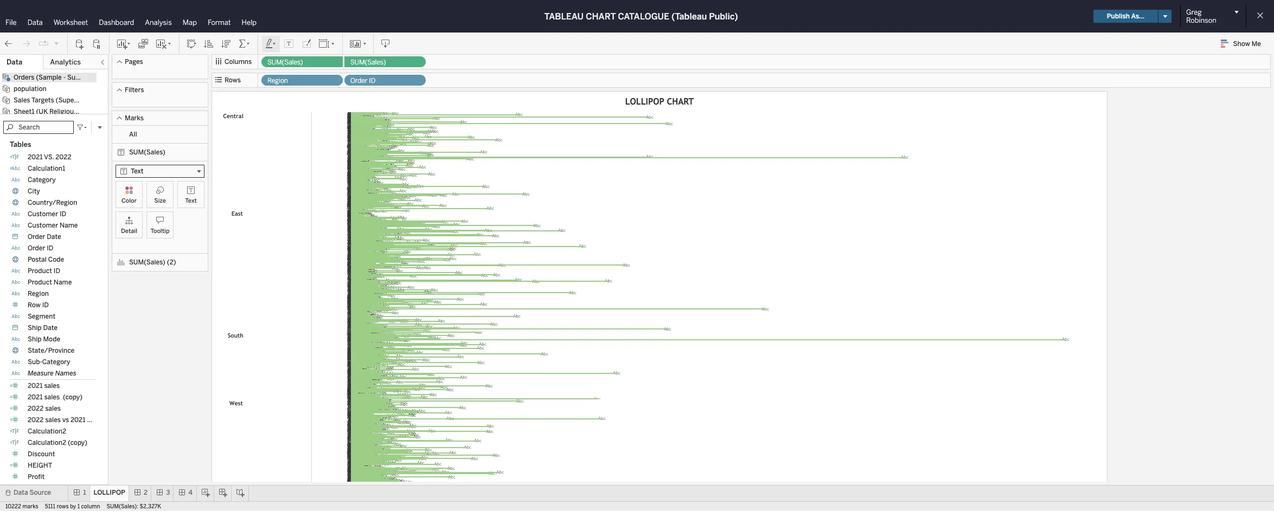 Task type: locate. For each thing, give the bounding box(es) containing it.
date for ship date
[[43, 324, 58, 332]]

customer id
[[28, 211, 66, 218]]

2021 for 2021 sales  (copy)
[[28, 394, 43, 402]]

customer name
[[28, 222, 78, 230]]

name for customer name
[[60, 222, 78, 230]]

replay animation image
[[38, 38, 49, 49]]

1 vertical spatial region
[[28, 290, 49, 298]]

me
[[1252, 40, 1262, 48]]

religious
[[49, 108, 77, 116]]

customer for customer id
[[28, 211, 58, 218]]

rows
[[57, 504, 69, 511]]

2022 right vs.
[[55, 154, 71, 161]]

clear sheet image
[[155, 38, 173, 49]]

sales down 2021 sales
[[44, 394, 60, 402]]

sales down 2021 sales  (copy)
[[45, 405, 61, 413]]

sum(sales) (2)
[[129, 259, 176, 266]]

chart for lollipop
[[667, 97, 694, 107]]

0 vertical spatial calculation2
[[28, 428, 66, 436]]

collapse image
[[99, 59, 106, 66]]

2 vertical spatial 2022
[[28, 417, 44, 424]]

lollipop
[[626, 97, 665, 107], [94, 489, 125, 497]]

2
[[144, 489, 148, 497]]

1 vertical spatial product
[[28, 279, 52, 287]]

pause auto updates image
[[92, 38, 103, 49]]

swap rows and columns image
[[186, 38, 197, 49]]

2021 down measure
[[28, 383, 43, 390]]

sum(sales) left (2)
[[129, 259, 165, 266]]

ship
[[28, 324, 42, 332], [28, 336, 42, 343]]

greg robinson
[[1187, 8, 1217, 24]]

0 vertical spatial category
[[28, 176, 56, 184]]

redo image
[[21, 38, 31, 49]]

2022 sales
[[28, 405, 61, 413]]

0 vertical spatial product
[[28, 268, 52, 275]]

-
[[63, 74, 66, 81]]

order id down show/hide cards icon
[[351, 77, 376, 85]]

measure names
[[28, 370, 76, 378]]

order id
[[351, 77, 376, 85], [28, 245, 53, 252]]

region
[[268, 77, 288, 85], [28, 290, 49, 298]]

sales for 2021 sales
[[44, 383, 60, 390]]

sales for 2022 sales
[[45, 405, 61, 413]]

product
[[28, 268, 52, 275], [28, 279, 52, 287]]

postal code
[[28, 256, 64, 264]]

region down highlight icon
[[268, 77, 288, 85]]

1 right the by
[[77, 504, 80, 511]]

dashboard
[[99, 18, 134, 27]]

2 ship from the top
[[28, 336, 42, 343]]

calculation2 up discount
[[28, 440, 66, 447]]

2021 right vs
[[71, 417, 85, 424]]

1 horizontal spatial region
[[268, 77, 288, 85]]

(copy)
[[63, 394, 82, 402], [68, 440, 87, 447]]

category down calculation1
[[28, 176, 56, 184]]

2 product from the top
[[28, 279, 52, 287]]

0 vertical spatial 1
[[83, 489, 86, 497]]

1 product from the top
[[28, 268, 52, 275]]

0 vertical spatial name
[[60, 222, 78, 230]]

1 vertical spatial date
[[43, 324, 58, 332]]

(copy) down vs
[[68, 440, 87, 447]]

mode
[[43, 336, 60, 343]]

sales for 2021 sales  (copy)
[[44, 394, 60, 402]]

1 customer from the top
[[28, 211, 58, 218]]

chart
[[586, 11, 616, 21], [667, 97, 694, 107]]

1 vertical spatial lollipop
[[94, 489, 125, 497]]

sales
[[44, 383, 60, 390], [44, 394, 60, 402], [45, 405, 61, 413], [45, 417, 61, 424], [87, 417, 103, 424]]

0 horizontal spatial chart
[[586, 11, 616, 21]]

2021 sales  (copy)
[[28, 394, 82, 402]]

date for order date
[[47, 233, 61, 241]]

1 vertical spatial ship
[[28, 336, 42, 343]]

customer up order date
[[28, 222, 58, 230]]

date
[[47, 233, 61, 241], [43, 324, 58, 332]]

2021 vs. 2022
[[28, 154, 71, 161]]

city
[[28, 188, 40, 195]]

as...
[[1132, 12, 1145, 20]]

1 vertical spatial chart
[[667, 97, 694, 107]]

date up 'mode'
[[43, 324, 58, 332]]

1 calculation2 from the top
[[28, 428, 66, 436]]

order down show/hide cards icon
[[351, 77, 368, 85]]

date down customer name
[[47, 233, 61, 241]]

calculation2 up calculation2 (copy)
[[28, 428, 66, 436]]

1 vertical spatial name
[[54, 279, 72, 287]]

2021 up the 2022 sales
[[28, 394, 43, 402]]

data up 10222 marks
[[14, 489, 28, 497]]

product name
[[28, 279, 72, 287]]

vs
[[62, 417, 69, 424]]

1 horizontal spatial 1
[[83, 489, 86, 497]]

customer
[[28, 211, 58, 218], [28, 222, 58, 230]]

ship mode
[[28, 336, 60, 343]]

0 horizontal spatial lollipop
[[94, 489, 125, 497]]

ship down ship date at the bottom left
[[28, 336, 42, 343]]

product down "postal"
[[28, 268, 52, 275]]

customer down country/region
[[28, 211, 58, 218]]

(tableau
[[672, 11, 707, 21]]

order up "postal"
[[28, 245, 45, 252]]

2022
[[55, 154, 71, 161], [28, 405, 44, 413], [28, 417, 44, 424]]

0 vertical spatial lollipop
[[626, 97, 665, 107]]

calculation2 (copy)
[[28, 440, 87, 447]]

download image
[[380, 38, 391, 49]]

population
[[14, 85, 46, 93]]

totals image
[[238, 38, 251, 49]]

(2)
[[167, 259, 176, 266]]

2 customer from the top
[[28, 222, 58, 230]]

2 calculation2 from the top
[[28, 440, 66, 447]]

1 horizontal spatial order id
[[351, 77, 376, 85]]

(copy) up vs
[[63, 394, 82, 402]]

calculation2 for calculation2
[[28, 428, 66, 436]]

sales left vs
[[45, 417, 61, 424]]

0 vertical spatial (copy)
[[63, 394, 82, 402]]

public)
[[709, 11, 738, 21]]

publish as...
[[1107, 12, 1145, 20]]

rows
[[225, 77, 241, 84]]

format workbook image
[[301, 38, 312, 49]]

id
[[369, 77, 376, 85], [60, 211, 66, 218], [47, 245, 53, 252], [54, 268, 60, 275], [42, 302, 49, 309]]

data
[[28, 18, 43, 27], [7, 58, 22, 66], [14, 489, 28, 497]]

tableau
[[545, 11, 584, 21]]

sum(sales)
[[268, 59, 303, 66], [351, 59, 386, 66], [129, 149, 165, 156], [129, 259, 165, 266]]

order down customer name
[[28, 233, 45, 241]]

undo image
[[3, 38, 14, 49]]

1 up column
[[83, 489, 86, 497]]

measure
[[28, 370, 54, 378]]

sum(sales):
[[107, 504, 138, 511]]

1 vertical spatial (copy)
[[68, 440, 87, 447]]

1 ship from the top
[[28, 324, 42, 332]]

0 horizontal spatial 1
[[77, 504, 80, 511]]

1 vertical spatial 2022
[[28, 405, 44, 413]]

marks
[[22, 504, 38, 511]]

ship down segment
[[28, 324, 42, 332]]

sheet1
[[14, 108, 34, 116]]

new worksheet image
[[116, 38, 131, 49]]

1 vertical spatial customer
[[28, 222, 58, 230]]

1 horizontal spatial chart
[[667, 97, 694, 107]]

1 vertical spatial 1
[[77, 504, 80, 511]]

sorted ascending by sum of sales within order id image
[[203, 38, 214, 49]]

2022 down 2021 sales  (copy)
[[28, 405, 44, 413]]

new data source image
[[74, 38, 85, 49]]

size
[[154, 198, 166, 205]]

catalogue
[[618, 11, 670, 21]]

1 vertical spatial calculation2
[[28, 440, 66, 447]]

segment
[[28, 313, 55, 321]]

order id up "postal"
[[28, 245, 53, 252]]

name down product id
[[54, 279, 72, 287]]

greg
[[1187, 8, 1202, 16]]

0 vertical spatial region
[[268, 77, 288, 85]]

help
[[242, 18, 257, 27]]

data up replay animation icon
[[28, 18, 43, 27]]

0 vertical spatial ship
[[28, 324, 42, 332]]

2021 left vs.
[[28, 154, 43, 161]]

region up row id
[[28, 290, 49, 298]]

demographics)
[[79, 108, 126, 116]]

category up measure names
[[42, 359, 70, 366]]

10222
[[5, 504, 21, 511]]

product down product id
[[28, 279, 52, 287]]

customer for customer name
[[28, 222, 58, 230]]

orders
[[14, 74, 34, 81]]

Search text field
[[3, 121, 74, 134]]

chart for tableau
[[586, 11, 616, 21]]

1 vertical spatial order id
[[28, 245, 53, 252]]

2021
[[28, 154, 43, 161], [28, 383, 43, 390], [28, 394, 43, 402], [71, 417, 85, 424]]

2022 down the 2022 sales
[[28, 417, 44, 424]]

publish as... button
[[1094, 10, 1159, 23]]

name
[[60, 222, 78, 230], [54, 279, 72, 287]]

order
[[351, 77, 368, 85], [28, 233, 45, 241], [28, 245, 45, 252]]

0 vertical spatial date
[[47, 233, 61, 241]]

0 vertical spatial chart
[[586, 11, 616, 21]]

0 vertical spatial order id
[[351, 77, 376, 85]]

column
[[81, 504, 100, 511]]

data up orders
[[7, 58, 22, 66]]

0 vertical spatial customer
[[28, 211, 58, 218]]

category
[[28, 176, 56, 184], [42, 359, 70, 366]]

sorted descending by sum of sales within order id image
[[221, 38, 232, 49]]

profit
[[28, 474, 45, 481]]

1 horizontal spatial lollipop
[[626, 97, 665, 107]]

name down the customer id at top
[[60, 222, 78, 230]]

0 horizontal spatial order id
[[28, 245, 53, 252]]

sub-category
[[28, 359, 70, 366]]

sales up 2021 sales  (copy)
[[44, 383, 60, 390]]

4
[[189, 489, 193, 497]]

2 vertical spatial data
[[14, 489, 28, 497]]



Task type: describe. For each thing, give the bounding box(es) containing it.
by
[[70, 504, 76, 511]]

tooltip
[[151, 228, 170, 235]]

2021 for 2021 sales
[[28, 383, 43, 390]]

detail
[[121, 228, 137, 235]]

1 vertical spatial data
[[7, 58, 22, 66]]

duplicate image
[[138, 38, 149, 49]]

order date
[[28, 233, 61, 241]]

sales right vs
[[87, 417, 103, 424]]

pages
[[125, 58, 143, 66]]

country/region
[[28, 199, 77, 207]]

2 vertical spatial order
[[28, 245, 45, 252]]

columns
[[225, 58, 252, 66]]

sub-
[[28, 359, 42, 366]]

names
[[55, 370, 76, 378]]

orders (sample - superstore (5))
[[14, 74, 115, 81]]

0 vertical spatial data
[[28, 18, 43, 27]]

code
[[48, 256, 64, 264]]

0 horizontal spatial region
[[28, 290, 49, 298]]

0 vertical spatial order
[[351, 77, 368, 85]]

map
[[183, 18, 197, 27]]

text
[[185, 198, 197, 205]]

height
[[28, 462, 52, 470]]

lollipop for lollipop chart
[[626, 97, 665, 107]]

show mark labels image
[[284, 38, 295, 49]]

analytics
[[50, 58, 81, 66]]

sales for 2022 sales vs 2021 sales
[[45, 417, 61, 424]]

2022 sales vs 2021 sales
[[28, 417, 103, 424]]

quantity
[[28, 485, 54, 493]]

lollipop for lollipop
[[94, 489, 125, 497]]

marks
[[125, 114, 144, 122]]

5111
[[45, 504, 55, 511]]

sum(sales): $2,327k
[[107, 504, 161, 511]]

row
[[28, 302, 41, 309]]

show/hide cards image
[[349, 38, 367, 49]]

color
[[122, 198, 137, 205]]

postal
[[28, 256, 47, 264]]

file
[[5, 18, 17, 27]]

fit image
[[319, 38, 336, 49]]

tableau chart catalogue (tableau public)
[[545, 11, 738, 21]]

analysis
[[145, 18, 172, 27]]

5111 rows by 1 column
[[45, 504, 100, 511]]

highlight image
[[265, 38, 277, 49]]

data source
[[14, 489, 51, 497]]

ship date
[[28, 324, 58, 332]]

ship for ship mode
[[28, 336, 42, 343]]

show
[[1234, 40, 1251, 48]]

discount
[[28, 451, 55, 459]]

robinson
[[1187, 16, 1217, 24]]

vs.
[[44, 154, 54, 161]]

$2,327k
[[140, 504, 161, 511]]

2021 for 2021 vs. 2022
[[28, 154, 43, 161]]

replay animation image
[[53, 40, 60, 46]]

product id
[[28, 268, 60, 275]]

3
[[166, 489, 170, 497]]

sum(sales) down all
[[129, 149, 165, 156]]

superstore
[[67, 74, 101, 81]]

sum(sales) down show/hide cards icon
[[351, 59, 386, 66]]

sheet1 (uk religious demographics)
[[14, 108, 126, 116]]

format
[[208, 18, 231, 27]]

name for product name
[[54, 279, 72, 287]]

(sample
[[36, 74, 62, 81]]

1 vertical spatial category
[[42, 359, 70, 366]]

show me
[[1234, 40, 1262, 48]]

state/province
[[28, 347, 74, 355]]

2021 sales
[[28, 383, 61, 390]]

2022 for 2022 sales
[[28, 405, 44, 413]]

(uk
[[36, 108, 48, 116]]

lollipop chart
[[626, 97, 694, 107]]

worksheet
[[54, 18, 88, 27]]

2022 for 2022 sales vs 2021 sales
[[28, 417, 44, 424]]

publish
[[1107, 12, 1130, 20]]

calculation1
[[28, 165, 65, 173]]

calculation2 for calculation2 (copy)
[[28, 440, 66, 447]]

sum(sales) down show mark labels icon
[[268, 59, 303, 66]]

tables
[[10, 141, 31, 149]]

marks. press enter to open the view data window.. use arrow keys to navigate data visualization elements. image
[[311, 112, 1106, 512]]

ship for ship date
[[28, 324, 42, 332]]

0 vertical spatial 2022
[[55, 154, 71, 161]]

row id
[[28, 302, 49, 309]]

source
[[30, 489, 51, 497]]

filters
[[125, 86, 144, 94]]

10222 marks
[[5, 504, 38, 511]]

all
[[129, 131, 137, 138]]

product for product id
[[28, 268, 52, 275]]

1 vertical spatial order
[[28, 233, 45, 241]]

(5))
[[103, 74, 115, 81]]

product for product name
[[28, 279, 52, 287]]



Task type: vqa. For each thing, say whether or not it's contained in the screenshot.
COLOR
yes



